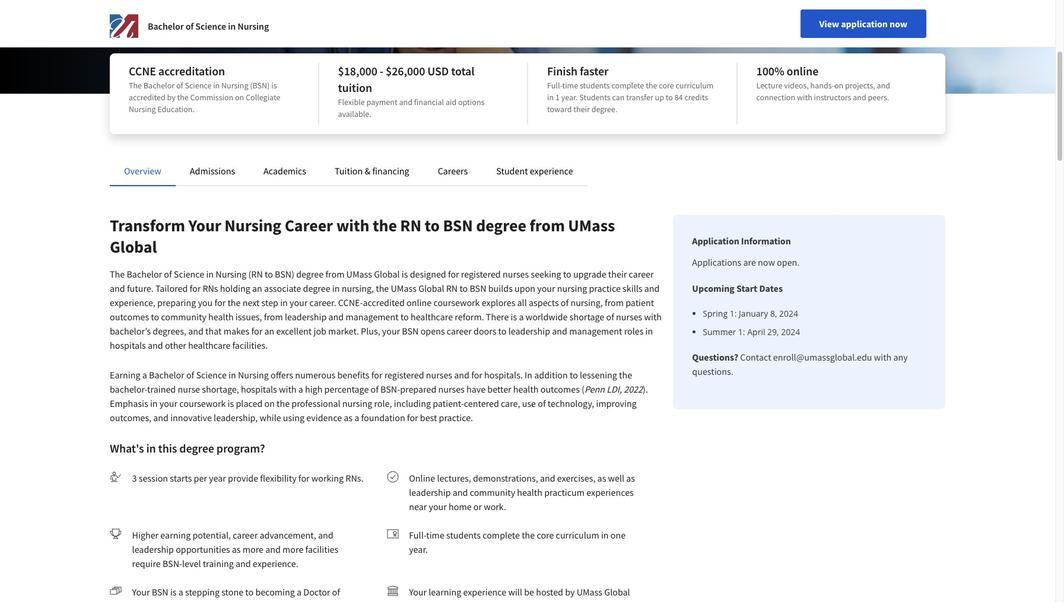 Task type: vqa. For each thing, say whether or not it's contained in the screenshot.
Finish
yes



Task type: describe. For each thing, give the bounding box(es) containing it.
professional
[[292, 398, 341, 410]]

enroll@umassglobal.edu
[[773, 352, 873, 363]]

facilities.
[[232, 340, 268, 352]]

a inside the ). emphasis in your coursework is placed on the professional nursing role, including patient-centered care, use of technology, improving outcomes, and innovative leadership, while using evidence as a foundation for best practice.
[[355, 412, 359, 424]]

toward
[[547, 104, 572, 115]]

admissions link
[[190, 165, 235, 177]]

applications are now open.
[[693, 257, 800, 268]]

registered inside the bachelor of science in nursing (rn to bsn) degree from umass global is designed for registered nurses seeking to upgrade their career and future. tailored for rns holding an associate degree in nursing, the umass global rn to bsn builds upon your nursing practice skills and experience, preparing you for the next step in your career. ccne-accredited online coursework explores all aspects of nursing, from patient outcomes to community health issues, from leadership and management to healthcare reform. there is a worldwide shortage of nurses with bachelor's degrees, and that makes for an excellent job market. plus, your bsn opens career doors to leadership and management roles in hospitals and other healthcare facilities.
[[461, 268, 501, 280]]

associate
[[264, 283, 301, 295]]

for right you
[[215, 297, 226, 309]]

summer 1: april 29, 2024 list item
[[703, 326, 927, 338]]

career
[[285, 215, 333, 236]]

science up accreditation
[[196, 20, 226, 32]]

bsn inside transform your nursing career with the rn to bsn degree from umass global
[[443, 215, 473, 236]]

aid
[[446, 97, 457, 107]]

questions.
[[693, 366, 734, 378]]

coursera.
[[451, 601, 489, 603]]

1: for spring
[[730, 308, 737, 319]]

technology,
[[548, 398, 595, 410]]

the inside full-time students complete the core curriculum in one year.
[[522, 530, 535, 542]]

academics
[[264, 165, 306, 177]]

as inside the ). emphasis in your coursework is placed on the professional nursing role, including patient-centered care, use of technology, improving outcomes, and innovative leadership, while using evidence as a foundation for best practice.
[[344, 412, 353, 424]]

1 horizontal spatial healthcare
[[411, 311, 453, 323]]

the inside transform your nursing career with the rn to bsn degree from umass global
[[373, 215, 397, 236]]

0 vertical spatial nursing,
[[342, 283, 374, 295]]

view application now button
[[801, 10, 927, 38]]

degree right this
[[179, 441, 214, 456]]

online inside 100% online lecture videos, hands-on projects, and connection with instructors and peers.
[[787, 64, 819, 78]]

aspects
[[529, 297, 559, 309]]

leadership down worldwide
[[509, 325, 550, 337]]

to inside transform your nursing career with the rn to bsn degree from umass global
[[425, 215, 440, 236]]

nurses up roles
[[616, 311, 643, 323]]

curriculum inside full-time students complete the core curriculum in one year.
[[556, 530, 600, 542]]

and up experience.
[[266, 544, 281, 556]]

is left designed
[[402, 268, 408, 280]]

flexible
[[338, 97, 365, 107]]

bsn- inside earning a bachelor of science in nursing offers numerous benefits for registered nurses and for hospitals. in addition to lessening the bachelor-trained nurse shortage, hospitals with a high percentage of bsn-prepared nurses have better health outcomes (
[[381, 384, 400, 395]]

nursing inside transform your nursing career with the rn to bsn degree from umass global
[[225, 215, 282, 236]]

issues,
[[236, 311, 262, 323]]

and down projects,
[[853, 92, 867, 103]]

facilities
[[306, 544, 339, 556]]

hands-
[[811, 80, 835, 91]]

bachelor inside the bachelor of science in nursing (rn to bsn) degree from umass global is designed for registered nurses seeking to upgrade their career and future. tailored for rns holding an associate degree in nursing, the umass global rn to bsn builds upon your nursing practice skills and experience, preparing you for the next step in your career. ccne-accredited online coursework explores all aspects of nursing, from patient outcomes to community health issues, from leadership and management to healthcare reform. there is a worldwide shortage of nurses with bachelor's degrees, and that makes for an excellent job market. plus, your bsn opens career doors to leadership and management roles in hospitals and other healthcare facilities.
[[127, 268, 162, 280]]

collegiate
[[246, 92, 281, 103]]

umass up ccne-
[[347, 268, 372, 280]]

well
[[608, 473, 625, 485]]

with inside the bachelor of science in nursing (rn to bsn) degree from umass global is designed for registered nurses seeking to upgrade their career and future. tailored for rns holding an associate degree in nursing, the umass global rn to bsn builds upon your nursing practice skills and experience, preparing you for the next step in your career. ccne-accredited online coursework explores all aspects of nursing, from patient outcomes to community health issues, from leadership and management to healthcare reform. there is a worldwide shortage of nurses with bachelor's degrees, and that makes for an excellent job market. plus, your bsn opens career doors to leadership and management roles in hospitals and other healthcare facilities.
[[645, 311, 662, 323]]

shortage,
[[202, 384, 239, 395]]

degrees,
[[153, 325, 186, 337]]

evidence
[[306, 412, 342, 424]]

careers
[[438, 165, 468, 177]]

the inside the bachelor of science in nursing (rn to bsn) degree from umass global is designed for registered nurses seeking to upgrade their career and future. tailored for rns holding an associate degree in nursing, the umass global rn to bsn builds upon your nursing practice skills and experience, preparing you for the next step in your career. ccne-accredited online coursework explores all aspects of nursing, from patient outcomes to community health issues, from leadership and management to healthcare reform. there is a worldwide shortage of nurses with bachelor's degrees, and that makes for an excellent job market. plus, your bsn opens career doors to leadership and management roles in hospitals and other healthcare facilities.
[[110, 268, 125, 280]]

you
[[198, 297, 213, 309]]

). emphasis in your coursework is placed on the professional nursing role, including patient-centered care, use of technology, improving outcomes, and innovative leadership, while using evidence as a foundation for best practice.
[[110, 384, 648, 424]]

a down stepping
[[209, 601, 214, 603]]

science inside the bachelor of science in nursing (rn to bsn) degree from umass global is designed for registered nurses seeking to upgrade their career and future. tailored for rns holding an associate degree in nursing, the umass global rn to bsn builds upon your nursing practice skills and experience, preparing you for the next step in your career. ccne-accredited online coursework explores all aspects of nursing, from patient outcomes to community health issues, from leadership and management to healthcare reform. there is a worldwide shortage of nurses with bachelor's degrees, and that makes for an excellent job market. plus, your bsn opens career doors to leadership and management roles in hospitals and other healthcare facilities.
[[174, 268, 204, 280]]

excellent
[[276, 325, 312, 337]]

and inside $18,000 - $26,000 usd total tuition flexible payment and financial aid options available.
[[399, 97, 413, 107]]

the inside finish faster full-time students complete the core curriculum in 1 year. students can transfer up to 84 credits toward their degree.
[[646, 80, 658, 91]]

and down worldwide
[[552, 325, 568, 337]]

working
[[312, 473, 344, 485]]

from inside transform your nursing career with the rn to bsn degree from umass global
[[530, 215, 565, 236]]

with inside 100% online lecture videos, hands-on projects, and connection with instructors and peers.
[[797, 92, 813, 103]]

stone
[[222, 587, 244, 599]]

centered
[[464, 398, 499, 410]]

flexibility
[[260, 473, 297, 485]]

earning
[[161, 530, 191, 542]]

numerous
[[295, 369, 336, 381]]

bsn left opens
[[402, 325, 419, 337]]

degree.
[[592, 104, 618, 115]]

for left "rns"
[[190, 283, 201, 295]]

shortage
[[570, 311, 605, 323]]

with inside transform your nursing career with the rn to bsn degree from umass global
[[336, 215, 370, 236]]

of right aspects
[[561, 297, 569, 309]]

global down designed
[[419, 283, 444, 295]]

online
[[409, 473, 435, 485]]

accreditation
[[158, 64, 225, 78]]

complete inside full-time students complete the core curriculum in one year.
[[483, 530, 520, 542]]

nurses up patient-
[[438, 384, 465, 395]]

application information
[[693, 235, 791, 247]]

nurses up "prepared"
[[426, 369, 452, 381]]

summer
[[703, 327, 736, 338]]

total
[[451, 64, 475, 78]]

complete inside finish faster full-time students complete the core curriculum in 1 year. students can transfer up to 84 credits toward their degree.
[[612, 80, 644, 91]]

from down step
[[264, 311, 283, 323]]

experience.
[[253, 558, 298, 570]]

full-time students complete the core curriculum in one year.
[[409, 530, 626, 556]]

is inside ccne accreditation the bachelor of science in nursing (bsn) is accredited by the commission on collegiate nursing education.
[[271, 80, 277, 91]]

from up career. on the left
[[326, 268, 345, 280]]

and up "facilities"
[[318, 530, 333, 542]]

1 horizontal spatial experience
[[530, 165, 573, 177]]

rn inside transform your nursing career with the rn to bsn degree from umass global
[[400, 215, 422, 236]]

benefits
[[338, 369, 370, 381]]

and right training
[[236, 558, 251, 570]]

global left designed
[[374, 268, 400, 280]]

nursing inside the bachelor of science in nursing (rn to bsn) degree from umass global is designed for registered nurses seeking to upgrade their career and future. tailored for rns holding an associate degree in nursing, the umass global rn to bsn builds upon your nursing practice skills and experience, preparing you for the next step in your career. ccne-accredited online coursework explores all aspects of nursing, from patient outcomes to community health issues, from leadership and management to healthcare reform. there is a worldwide shortage of nurses with bachelor's degrees, and that makes for an excellent job market. plus, your bsn opens career doors to leadership and management roles in hospitals and other healthcare facilities.
[[557, 283, 587, 295]]

practice.
[[439, 412, 473, 424]]

higher
[[132, 530, 159, 542]]

degree inside transform your nursing career with the rn to bsn degree from umass global
[[476, 215, 527, 236]]

curriculum inside finish faster full-time students complete the core curriculum in 1 year. students can transfer up to 84 credits toward their degree.
[[676, 80, 714, 91]]

your inside the ). emphasis in your coursework is placed on the professional nursing role, including patient-centered care, use of technology, improving outcomes, and innovative leadership, while using evidence as a foundation for best practice.
[[160, 398, 178, 410]]

in inside full-time students complete the core curriculum in one year.
[[601, 530, 609, 542]]

for right benefits at the left bottom
[[372, 369, 383, 381]]

that
[[205, 325, 222, 337]]

faster
[[580, 64, 609, 78]]

a right the earning
[[142, 369, 147, 381]]

a left doctor
[[297, 587, 302, 599]]

1 more from the left
[[243, 544, 264, 556]]

$26,000
[[386, 64, 425, 78]]

student experience
[[497, 165, 573, 177]]

by inside your learning experience will be hosted by umass global outside of coursera.
[[565, 587, 575, 599]]

1 horizontal spatial an
[[264, 325, 274, 337]]

degree right bsn)
[[296, 268, 324, 280]]

opens
[[421, 325, 445, 337]]

addition
[[535, 369, 568, 381]]

of up accreditation
[[186, 20, 194, 32]]

experience,
[[110, 297, 155, 309]]

other
[[165, 340, 186, 352]]

leadership inside 'online lectures, demonstrations, and exercises, as well as leadership and community health practicum experiences near your home or work.'
[[409, 487, 451, 499]]

is right the there
[[511, 311, 517, 323]]

use
[[522, 398, 536, 410]]

as right well
[[627, 473, 635, 485]]

in inside ccne accreditation the bachelor of science in nursing (bsn) is accredited by the commission on collegiate nursing education.
[[213, 80, 220, 91]]

foundation
[[361, 412, 405, 424]]

best
[[420, 412, 437, 424]]

in inside the ). emphasis in your coursework is placed on the professional nursing role, including patient-centered care, use of technology, improving outcomes, and innovative leadership, while using evidence as a foundation for best practice.
[[150, 398, 158, 410]]

worldwide
[[526, 311, 568, 323]]

this
[[158, 441, 177, 456]]

peers.
[[868, 92, 890, 103]]

now for are
[[758, 257, 775, 268]]

nurses up upon
[[503, 268, 529, 280]]

for inside the ). emphasis in your coursework is placed on the professional nursing role, including patient-centered care, use of technology, improving outcomes, and innovative leadership, while using evidence as a foundation for best practice.
[[407, 412, 418, 424]]

patient
[[626, 297, 654, 309]]

and down degrees, on the left bottom of the page
[[148, 340, 163, 352]]

view application now
[[820, 18, 908, 30]]

open.
[[777, 257, 800, 268]]

your down the seeking
[[538, 283, 556, 295]]

of up nurse
[[186, 369, 194, 381]]

and up patient
[[645, 283, 660, 295]]

and inside earning a bachelor of science in nursing offers numerous benefits for registered nurses and for hospitals. in addition to lessening the bachelor-trained nurse shortage, hospitals with a high percentage of bsn-prepared nurses have better health outcomes (
[[454, 369, 470, 381]]

january
[[739, 308, 769, 319]]

3
[[132, 473, 137, 485]]

core inside full-time students complete the core curriculum in one year.
[[537, 530, 554, 542]]

the down the holding
[[228, 297, 241, 309]]

start
[[737, 283, 758, 295]]

with inside contact enroll@umassglobal.edu with any questions.
[[874, 352, 892, 363]]

your right plus, in the left of the page
[[382, 325, 400, 337]]

a left the 'high'
[[298, 384, 303, 395]]

for up facilities.
[[251, 325, 263, 337]]

tuition & financing link
[[335, 165, 409, 177]]

and up experience,
[[110, 283, 125, 295]]

online inside the bachelor of science in nursing (rn to bsn) degree from umass global is designed for registered nurses seeking to upgrade their career and future. tailored for rns holding an associate degree in nursing, the umass global rn to bsn builds upon your nursing practice skills and experience, preparing you for the next step in your career. ccne-accredited online coursework explores all aspects of nursing, from patient outcomes to community health issues, from leadership and management to healthcare reform. there is a worldwide shortage of nurses with bachelor's degrees, and that makes for an excellent job market. plus, your bsn opens career doors to leadership and management roles in hospitals and other healthcare facilities.
[[407, 297, 432, 309]]

8,
[[771, 308, 777, 319]]

of up role,
[[371, 384, 379, 395]]

practicum
[[545, 487, 585, 499]]

patient-
[[433, 398, 464, 410]]

prepared
[[400, 384, 437, 395]]

transform your nursing career with the rn to bsn degree from umass global
[[110, 215, 615, 258]]

career inside higher earning potential, career advancement, and leadership opportunities as more and more facilities require bsn-level training and experience.
[[233, 530, 258, 542]]

of up tailored
[[164, 268, 172, 280]]

placed
[[236, 398, 263, 410]]

on inside the ). emphasis in your coursework is placed on the professional nursing role, including patient-centered care, use of technology, improving outcomes, and innovative leadership, while using evidence as a foundation for best practice.
[[264, 398, 275, 410]]

student experience link
[[497, 165, 573, 177]]

from down the practice
[[605, 297, 624, 309]]

now for application
[[890, 18, 908, 30]]

year
[[209, 473, 226, 485]]

outcomes inside the bachelor of science in nursing (rn to bsn) degree from umass global is designed for registered nurses seeking to upgrade their career and future. tailored for rns holding an associate degree in nursing, the umass global rn to bsn builds upon your nursing practice skills and experience, preparing you for the next step in your career. ccne-accredited online coursework explores all aspects of nursing, from patient outcomes to community health issues, from leadership and management to healthcare reform. there is a worldwide shortage of nurses with bachelor's degrees, and that makes for an excellent job market. plus, your bsn opens career doors to leadership and management roles in hospitals and other healthcare facilities.
[[110, 311, 149, 323]]

and inside the ). emphasis in your coursework is placed on the professional nursing role, including patient-centered care, use of technology, improving outcomes, and innovative leadership, while using evidence as a foundation for best practice.
[[153, 412, 169, 424]]

rns.
[[346, 473, 364, 485]]

videos,
[[784, 80, 809, 91]]

is inside your bsn is a stepping stone to becoming a doctor of nursing practice or a nurse practitioner.
[[170, 587, 177, 599]]

0 vertical spatial an
[[252, 283, 262, 295]]

be
[[524, 587, 534, 599]]

on inside ccne accreditation the bachelor of science in nursing (bsn) is accredited by the commission on collegiate nursing education.
[[235, 92, 244, 103]]

time inside finish faster full-time students complete the core curriculum in 1 year. students can transfer up to 84 credits toward their degree.
[[563, 80, 578, 91]]

time inside full-time students complete the core curriculum in one year.
[[426, 530, 445, 542]]

improving
[[596, 398, 637, 410]]



Task type: locate. For each thing, give the bounding box(es) containing it.
as
[[344, 412, 353, 424], [598, 473, 606, 485], [627, 473, 635, 485], [232, 544, 241, 556]]

your inside transform your nursing career with the rn to bsn degree from umass global
[[188, 215, 221, 236]]

1 vertical spatial or
[[199, 601, 207, 603]]

0 horizontal spatial your
[[132, 587, 150, 599]]

bachelor inside earning a bachelor of science in nursing offers numerous benefits for registered nurses and for hospitals. in addition to lessening the bachelor-trained nurse shortage, hospitals with a high percentage of bsn-prepared nurses have better health outcomes (
[[149, 369, 185, 381]]

your right the "near"
[[429, 501, 447, 513]]

community up work.
[[470, 487, 515, 499]]

for
[[448, 268, 459, 280], [190, 283, 201, 295], [215, 297, 226, 309], [251, 325, 263, 337], [372, 369, 383, 381], [472, 369, 483, 381], [407, 412, 418, 424], [299, 473, 310, 485]]

health inside 'online lectures, demonstrations, and exercises, as well as leadership and community health practicum experiences near your home or work.'
[[517, 487, 543, 499]]

2 vertical spatial health
[[517, 487, 543, 499]]

0 horizontal spatial complete
[[483, 530, 520, 542]]

1 vertical spatial 2024
[[781, 327, 801, 338]]

is inside the ). emphasis in your coursework is placed on the professional nursing role, including patient-centered care, use of technology, improving outcomes, and innovative leadership, while using evidence as a foundation for best practice.
[[228, 398, 234, 410]]

full- inside full-time students complete the core curriculum in one year.
[[409, 530, 426, 542]]

health up that
[[208, 311, 234, 323]]

and down the trained
[[153, 412, 169, 424]]

2024 inside list item
[[781, 327, 801, 338]]

in
[[525, 369, 533, 381]]

of down learning
[[441, 601, 449, 603]]

0 horizontal spatial their
[[574, 104, 590, 115]]

1 horizontal spatial core
[[659, 80, 674, 91]]

0 horizontal spatial time
[[426, 530, 445, 542]]

for left working
[[299, 473, 310, 485]]

of down accreditation
[[176, 80, 183, 91]]

2 horizontal spatial on
[[835, 80, 844, 91]]

your inside 'online lectures, demonstrations, and exercises, as well as leadership and community health practicum experiences near your home or work.'
[[429, 501, 447, 513]]

as inside higher earning potential, career advancement, and leadership opportunities as more and more facilities require bsn-level training and experience.
[[232, 544, 241, 556]]

bachelor's
[[110, 325, 151, 337]]

academics link
[[264, 165, 306, 177]]

science down accreditation
[[185, 80, 212, 91]]

the up plus, in the left of the page
[[376, 283, 389, 295]]

list containing spring 1: january 8, 2024
[[697, 308, 927, 338]]

1: for summer
[[739, 327, 746, 338]]

0 horizontal spatial registered
[[385, 369, 424, 381]]

tuition
[[338, 80, 372, 95]]

(rn
[[248, 268, 263, 280]]

1 horizontal spatial career
[[447, 325, 472, 337]]

global down 'one' at the right
[[605, 587, 630, 599]]

of inside the ). emphasis in your coursework is placed on the professional nursing role, including patient-centered care, use of technology, improving outcomes, and innovative leadership, while using evidence as a foundation for best practice.
[[538, 398, 546, 410]]

0 horizontal spatial coursework
[[179, 398, 226, 410]]

1 vertical spatial hospitals
[[241, 384, 277, 395]]

bsn- right the require
[[163, 558, 182, 570]]

now inside view application now button
[[890, 18, 908, 30]]

bsn inside your bsn is a stepping stone to becoming a doctor of nursing practice or a nurse practitioner.
[[152, 587, 168, 599]]

community
[[161, 311, 207, 323], [470, 487, 515, 499]]

better
[[488, 384, 512, 395]]

healthcare down that
[[188, 340, 231, 352]]

instructors
[[814, 92, 852, 103]]

your inside your bsn is a stepping stone to becoming a doctor of nursing practice or a nurse practitioner.
[[132, 587, 150, 599]]

leadership inside higher earning potential, career advancement, and leadership opportunities as more and more facilities require bsn-level training and experience.
[[132, 544, 174, 556]]

outcomes,
[[110, 412, 151, 424]]

and left that
[[188, 325, 204, 337]]

as right evidence
[[344, 412, 353, 424]]

the inside the ). emphasis in your coursework is placed on the professional nursing role, including patient-centered care, use of technology, improving outcomes, and innovative leadership, while using evidence as a foundation for best practice.
[[277, 398, 290, 410]]

by right hosted
[[565, 587, 575, 599]]

a inside the bachelor of science in nursing (rn to bsn) degree from umass global is designed for registered nurses seeking to upgrade their career and future. tailored for rns holding an associate degree in nursing, the umass global rn to bsn builds upon your nursing practice skills and experience, preparing you for the next step in your career. ccne-accredited online coursework explores all aspects of nursing, from patient outcomes to community health issues, from leadership and management to healthcare reform. there is a worldwide shortage of nurses with bachelor's degrees, and that makes for an excellent job market. plus, your bsn opens career doors to leadership and management roles in hospitals and other healthcare facilities.
[[519, 311, 524, 323]]

and up 'peers.' at right
[[877, 80, 891, 91]]

0 horizontal spatial experience
[[463, 587, 507, 599]]

0 vertical spatial by
[[167, 92, 176, 103]]

role,
[[374, 398, 392, 410]]

1: inside "list item"
[[730, 308, 737, 319]]

0 vertical spatial on
[[835, 80, 844, 91]]

rn inside the bachelor of science in nursing (rn to bsn) degree from umass global is designed for registered nurses seeking to upgrade their career and future. tailored for rns holding an associate degree in nursing, the umass global rn to bsn builds upon your nursing practice skills and experience, preparing you for the next step in your career. ccne-accredited online coursework explores all aspects of nursing, from patient outcomes to community health issues, from leadership and management to healthcare reform. there is a worldwide shortage of nurses with bachelor's degrees, and that makes for an excellent job market. plus, your bsn opens career doors to leadership and management roles in hospitals and other healthcare facilities.
[[446, 283, 458, 295]]

0 vertical spatial management
[[346, 311, 399, 323]]

health inside earning a bachelor of science in nursing offers numerous benefits for registered nurses and for hospitals. in addition to lessening the bachelor-trained nurse shortage, hospitals with a high percentage of bsn-prepared nurses have better health outcomes (
[[514, 384, 539, 395]]

0 vertical spatial time
[[563, 80, 578, 91]]

home
[[449, 501, 472, 513]]

or inside 'online lectures, demonstrations, and exercises, as well as leadership and community health practicum experiences near your home or work.'
[[474, 501, 482, 513]]

outcomes down addition
[[541, 384, 580, 395]]

the inside ccne accreditation the bachelor of science in nursing (bsn) is accredited by the commission on collegiate nursing education.
[[129, 80, 142, 91]]

and up home at the bottom left of page
[[453, 487, 468, 499]]

full- inside finish faster full-time students complete the core curriculum in 1 year. students can transfer up to 84 credits toward their degree.
[[547, 80, 563, 91]]

core inside finish faster full-time students complete the core curriculum in 1 year. students can transfer up to 84 credits toward their degree.
[[659, 80, 674, 91]]

health down in
[[514, 384, 539, 395]]

nursing, up ccne-
[[342, 283, 374, 295]]

accredited inside ccne accreditation the bachelor of science in nursing (bsn) is accredited by the commission on collegiate nursing education.
[[129, 92, 165, 103]]

1 horizontal spatial curriculum
[[676, 80, 714, 91]]

curriculum up credits
[[676, 80, 714, 91]]

outcomes
[[110, 311, 149, 323], [541, 384, 580, 395]]

in inside earning a bachelor of science in nursing offers numerous benefits for registered nurses and for hospitals. in addition to lessening the bachelor-trained nurse shortage, hospitals with a high percentage of bsn-prepared nurses have better health outcomes (
[[229, 369, 236, 381]]

potential,
[[193, 530, 231, 542]]

lecture
[[757, 80, 783, 91]]

management down shortage
[[570, 325, 623, 337]]

1 horizontal spatial on
[[264, 398, 275, 410]]

1 vertical spatial bsn-
[[163, 558, 182, 570]]

0 horizontal spatial now
[[758, 257, 775, 268]]

can
[[612, 92, 625, 103]]

1 vertical spatial online
[[407, 297, 432, 309]]

an down (rn
[[252, 283, 262, 295]]

list
[[697, 308, 927, 338]]

coursework up the reform.
[[434, 297, 480, 309]]

degree
[[476, 215, 527, 236], [296, 268, 324, 280], [303, 283, 330, 295], [179, 441, 214, 456]]

trained
[[147, 384, 176, 395]]

on left the collegiate
[[235, 92, 244, 103]]

1 horizontal spatial students
[[580, 80, 610, 91]]

accredited up plus, in the left of the page
[[363, 297, 405, 309]]

umass inside transform your nursing career with the rn to bsn degree from umass global
[[568, 215, 615, 236]]

the down financing
[[373, 215, 397, 236]]

leadership
[[285, 311, 327, 323], [509, 325, 550, 337], [409, 487, 451, 499], [132, 544, 174, 556]]

online down designed
[[407, 297, 432, 309]]

leadership down online
[[409, 487, 451, 499]]

coursework inside the ). emphasis in your coursework is placed on the professional nursing role, including patient-centered care, use of technology, improving outcomes, and innovative leadership, while using evidence as a foundation for best practice.
[[179, 398, 226, 410]]

leadership,
[[214, 412, 258, 424]]

1 vertical spatial career
[[447, 325, 472, 337]]

experience up coursera.
[[463, 587, 507, 599]]

education.
[[158, 104, 195, 115]]

1 horizontal spatial full-
[[547, 80, 563, 91]]

0 vertical spatial nursing
[[557, 283, 587, 295]]

an up facilities.
[[264, 325, 274, 337]]

of inside your bsn is a stepping stone to becoming a doctor of nursing practice or a nurse practitioner.
[[332, 587, 340, 599]]

per
[[194, 473, 207, 485]]

0 horizontal spatial outcomes
[[110, 311, 149, 323]]

options
[[458, 97, 485, 107]]

their inside finish faster full-time students complete the core curriculum in 1 year. students can transfer up to 84 credits toward their degree.
[[574, 104, 590, 115]]

0 vertical spatial online
[[787, 64, 819, 78]]

there
[[486, 311, 509, 323]]

degree up career. on the left
[[303, 283, 330, 295]]

0 vertical spatial hospitals
[[110, 340, 146, 352]]

1 vertical spatial by
[[565, 587, 575, 599]]

bachelor up the trained
[[149, 369, 185, 381]]

0 horizontal spatial online
[[407, 297, 432, 309]]

100%
[[757, 64, 785, 78]]

1 vertical spatial an
[[264, 325, 274, 337]]

one
[[611, 530, 626, 542]]

1 horizontal spatial community
[[470, 487, 515, 499]]

the inside earning a bachelor of science in nursing offers numerous benefits for registered nurses and for hospitals. in addition to lessening the bachelor-trained nurse shortage, hospitals with a high percentage of bsn-prepared nurses have better health outcomes (
[[619, 369, 632, 381]]

practice
[[589, 283, 621, 295]]

umass inside your learning experience will be hosted by umass global outside of coursera.
[[577, 587, 603, 599]]

is right (bsn)
[[271, 80, 277, 91]]

1 vertical spatial coursework
[[179, 398, 226, 410]]

as up training
[[232, 544, 241, 556]]

starts
[[170, 473, 192, 485]]

1 vertical spatial registered
[[385, 369, 424, 381]]

a up practice
[[179, 587, 183, 599]]

financial
[[414, 97, 444, 107]]

1 horizontal spatial their
[[608, 268, 627, 280]]

preparing
[[157, 297, 196, 309]]

1 horizontal spatial complete
[[612, 80, 644, 91]]

of right doctor
[[332, 587, 340, 599]]

tuition
[[335, 165, 363, 177]]

for up the have
[[472, 369, 483, 381]]

bsn left builds
[[470, 283, 487, 295]]

of inside your learning experience will be hosted by umass global outside of coursera.
[[441, 601, 449, 603]]

2 vertical spatial career
[[233, 530, 258, 542]]

2 vertical spatial on
[[264, 398, 275, 410]]

their inside the bachelor of science in nursing (rn to bsn) degree from umass global is designed for registered nurses seeking to upgrade their career and future. tailored for rns holding an associate degree in nursing, the umass global rn to bsn builds upon your nursing practice skills and experience, preparing you for the next step in your career. ccne-accredited online coursework explores all aspects of nursing, from patient outcomes to community health issues, from leadership and management to healthcare reform. there is a worldwide shortage of nurses with bachelor's degrees, and that makes for an excellent job market. plus, your bsn opens career doors to leadership and management roles in hospitals and other healthcare facilities.
[[608, 268, 627, 280]]

registered inside earning a bachelor of science in nursing offers numerous benefits for registered nurses and for hospitals. in addition to lessening the bachelor-trained nurse shortage, hospitals with a high percentage of bsn-prepared nurses have better health outcomes (
[[385, 369, 424, 381]]

outside
[[409, 601, 439, 603]]

healthcare
[[411, 311, 453, 323], [188, 340, 231, 352]]

tailored
[[155, 283, 188, 295]]

0 vertical spatial now
[[890, 18, 908, 30]]

to inside earning a bachelor of science in nursing offers numerous benefits for registered nurses and for hospitals. in addition to lessening the bachelor-trained nurse shortage, hospitals with a high percentage of bsn-prepared nurses have better health outcomes (
[[570, 369, 578, 381]]

1 horizontal spatial now
[[890, 18, 908, 30]]

1 vertical spatial nursing,
[[571, 297, 603, 309]]

1 horizontal spatial 1:
[[739, 327, 746, 338]]

makes
[[224, 325, 250, 337]]

time down finish
[[563, 80, 578, 91]]

nursing inside the bachelor of science in nursing (rn to bsn) degree from umass global is designed for registered nurses seeking to upgrade their career and future. tailored for rns holding an associate degree in nursing, the umass global rn to bsn builds upon your nursing practice skills and experience, preparing you for the next step in your career. ccne-accredited online coursework explores all aspects of nursing, from patient outcomes to community health issues, from leadership and management to healthcare reform. there is a worldwide shortage of nurses with bachelor's degrees, and that makes for an excellent job market. plus, your bsn opens career doors to leadership and management roles in hospitals and other healthcare facilities.
[[216, 268, 247, 280]]

1 horizontal spatial registered
[[461, 268, 501, 280]]

in inside finish faster full-time students complete the core curriculum in 1 year. students can transfer up to 84 credits toward their degree.
[[547, 92, 554, 103]]

your down the associate
[[290, 297, 308, 309]]

outcomes up bachelor's
[[110, 311, 149, 323]]

1 horizontal spatial nursing,
[[571, 297, 603, 309]]

1 vertical spatial on
[[235, 92, 244, 103]]

with right career
[[336, 215, 370, 236]]

to inside your bsn is a stepping stone to becoming a doctor of nursing practice or a nurse practitioner.
[[245, 587, 254, 599]]

1 horizontal spatial or
[[474, 501, 482, 513]]

nursing down percentage
[[342, 398, 372, 410]]

the up education.
[[177, 92, 189, 103]]

will
[[509, 587, 523, 599]]

0 horizontal spatial an
[[252, 283, 262, 295]]

and up practicum
[[540, 473, 556, 485]]

and up the have
[[454, 369, 470, 381]]

global inside your learning experience will be hosted by umass global outside of coursera.
[[605, 587, 630, 599]]

or
[[474, 501, 482, 513], [199, 601, 207, 603]]

contact enroll@umassglobal.edu with any questions.
[[693, 352, 908, 378]]

1 vertical spatial full-
[[409, 530, 426, 542]]

ccne
[[129, 64, 156, 78]]

1 horizontal spatial coursework
[[434, 297, 480, 309]]

accredited inside the bachelor of science in nursing (rn to bsn) degree from umass global is designed for registered nurses seeking to upgrade their career and future. tailored for rns holding an associate degree in nursing, the umass global rn to bsn builds upon your nursing practice skills and experience, preparing you for the next step in your career. ccne-accredited online coursework explores all aspects of nursing, from patient outcomes to community health issues, from leadership and management to healthcare reform. there is a worldwide shortage of nurses with bachelor's degrees, and that makes for an excellent job market. plus, your bsn opens career doors to leadership and management roles in hospitals and other healthcare facilities.
[[363, 297, 405, 309]]

doctor
[[304, 587, 330, 599]]

1 vertical spatial time
[[426, 530, 445, 542]]

demonstrations,
[[473, 473, 538, 485]]

0 vertical spatial coursework
[[434, 297, 480, 309]]

nursing,
[[342, 283, 374, 295], [571, 297, 603, 309]]

core up up
[[659, 80, 674, 91]]

spring
[[703, 308, 728, 319]]

0 vertical spatial curriculum
[[676, 80, 714, 91]]

university of massachusetts global logo image
[[110, 12, 138, 40]]

year. inside finish faster full-time students complete the core curriculum in 1 year. students can transfer up to 84 credits toward their degree.
[[561, 92, 578, 103]]

to
[[666, 92, 673, 103], [425, 215, 440, 236], [265, 268, 273, 280], [563, 268, 572, 280], [460, 283, 468, 295], [151, 311, 159, 323], [401, 311, 409, 323], [499, 325, 507, 337], [570, 369, 578, 381], [245, 587, 254, 599]]

overview
[[124, 165, 161, 177]]

upon
[[515, 283, 536, 295]]

0 horizontal spatial more
[[243, 544, 264, 556]]

is up practice
[[170, 587, 177, 599]]

your down the require
[[132, 587, 150, 599]]

0 vertical spatial outcomes
[[110, 311, 149, 323]]

coursework up innovative
[[179, 398, 226, 410]]

umass right hosted
[[577, 587, 603, 599]]

your for your learning experience will be hosted by umass global outside of coursera.
[[409, 587, 427, 599]]

upcoming start dates
[[693, 283, 783, 295]]

the inside ccne accreditation the bachelor of science in nursing (bsn) is accredited by the commission on collegiate nursing education.
[[177, 92, 189, 103]]

1 vertical spatial experience
[[463, 587, 507, 599]]

projects,
[[846, 80, 876, 91]]

bsn- inside higher earning potential, career advancement, and leadership opportunities as more and more facilities require bsn-level training and experience.
[[163, 558, 182, 570]]

1 vertical spatial complete
[[483, 530, 520, 542]]

0 horizontal spatial management
[[346, 311, 399, 323]]

year. inside full-time students complete the core curriculum in one year.
[[409, 544, 428, 556]]

0 vertical spatial complete
[[612, 80, 644, 91]]

1 horizontal spatial the
[[129, 80, 142, 91]]

umass down designed
[[391, 283, 417, 295]]

experience inside your learning experience will be hosted by umass global outside of coursera.
[[463, 587, 507, 599]]

1 vertical spatial year.
[[409, 544, 428, 556]]

commission
[[190, 92, 233, 103]]

health down demonstrations,
[[517, 487, 543, 499]]

2024 inside "list item"
[[780, 308, 799, 319]]

2 more from the left
[[283, 544, 304, 556]]

bsn- up role,
[[381, 384, 400, 395]]

2024 right the 29,
[[781, 327, 801, 338]]

0 horizontal spatial hospitals
[[110, 340, 146, 352]]

students inside finish faster full-time students complete the core curriculum in 1 year. students can transfer up to 84 credits toward their degree.
[[580, 80, 610, 91]]

level
[[182, 558, 201, 570]]

0 horizontal spatial on
[[235, 92, 244, 103]]

any
[[894, 352, 908, 363]]

spring 1: january 8, 2024 list item
[[703, 308, 927, 320]]

becoming
[[256, 587, 295, 599]]

nursing inside earning a bachelor of science in nursing offers numerous benefits for registered nurses and for hospitals. in addition to lessening the bachelor-trained nurse shortage, hospitals with a high percentage of bsn-prepared nurses have better health outcomes (
[[238, 369, 269, 381]]

on up "instructors"
[[835, 80, 844, 91]]

plus,
[[361, 325, 380, 337]]

bsn)
[[275, 268, 295, 280]]

community inside 'online lectures, demonstrations, and exercises, as well as leadership and community health practicum experiences near your home or work.'
[[470, 487, 515, 499]]

financing
[[373, 165, 409, 177]]

on inside 100% online lecture videos, hands-on projects, and connection with instructors and peers.
[[835, 80, 844, 91]]

0 horizontal spatial career
[[233, 530, 258, 542]]

1 vertical spatial core
[[537, 530, 554, 542]]

1:
[[730, 308, 737, 319], [739, 327, 746, 338]]

0 horizontal spatial rn
[[400, 215, 422, 236]]

session
[[139, 473, 168, 485]]

2024 for spring 1: january 8, 2024
[[780, 308, 799, 319]]

to inside finish faster full-time students complete the core curriculum in 1 year. students can transfer up to 84 credits toward their degree.
[[666, 92, 673, 103]]

global inside transform your nursing career with the rn to bsn degree from umass global
[[110, 236, 157, 258]]

the
[[646, 80, 658, 91], [177, 92, 189, 103], [373, 215, 397, 236], [376, 283, 389, 295], [228, 297, 241, 309], [619, 369, 632, 381], [277, 398, 290, 410], [522, 530, 535, 542]]

year. right 1
[[561, 92, 578, 103]]

their up the practice
[[608, 268, 627, 280]]

1 horizontal spatial year.
[[561, 92, 578, 103]]

science inside earning a bachelor of science in nursing offers numerous benefits for registered nurses and for hospitals. in addition to lessening the bachelor-trained nurse shortage, hospitals with a high percentage of bsn-prepared nurses have better health outcomes (
[[196, 369, 227, 381]]

bsn-
[[381, 384, 400, 395], [163, 558, 182, 570]]

health inside the bachelor of science in nursing (rn to bsn) degree from umass global is designed for registered nurses seeking to upgrade their career and future. tailored for rns holding an associate degree in nursing, the umass global rn to bsn builds upon your nursing practice skills and experience, preparing you for the next step in your career. ccne-accredited online coursework explores all aspects of nursing, from patient outcomes to community health issues, from leadership and management to healthcare reform. there is a worldwide shortage of nurses with bachelor's degrees, and that makes for an excellent job market. plus, your bsn opens career doors to leadership and management roles in hospitals and other healthcare facilities.
[[208, 311, 234, 323]]

0 horizontal spatial healthcare
[[188, 340, 231, 352]]

available.
[[338, 109, 372, 119]]

$18,000 - $26,000 usd total tuition flexible payment and financial aid options available.
[[338, 64, 485, 119]]

hospitals inside earning a bachelor of science in nursing offers numerous benefits for registered nurses and for hospitals. in addition to lessening the bachelor-trained nurse shortage, hospitals with a high percentage of bsn-prepared nurses have better health outcomes (
[[241, 384, 277, 395]]

0 vertical spatial community
[[161, 311, 207, 323]]

hospitals inside the bachelor of science in nursing (rn to bsn) degree from umass global is designed for registered nurses seeking to upgrade their career and future. tailored for rns holding an associate degree in nursing, the umass global rn to bsn builds upon your nursing practice skills and experience, preparing you for the next step in your career. ccne-accredited online coursework explores all aspects of nursing, from patient outcomes to community health issues, from leadership and management to healthcare reform. there is a worldwide shortage of nurses with bachelor's degrees, and that makes for an excellent job market. plus, your bsn opens career doors to leadership and management roles in hospitals and other healthcare facilities.
[[110, 340, 146, 352]]

registered
[[461, 268, 501, 280], [385, 369, 424, 381]]

1 vertical spatial nursing
[[342, 398, 372, 410]]

student
[[497, 165, 528, 177]]

0 horizontal spatial nursing
[[342, 398, 372, 410]]

an
[[252, 283, 262, 295], [264, 325, 274, 337]]

1 vertical spatial the
[[110, 268, 125, 280]]

career right potential,
[[233, 530, 258, 542]]

community inside the bachelor of science in nursing (rn to bsn) degree from umass global is designed for registered nurses seeking to upgrade their career and future. tailored for rns holding an associate degree in nursing, the umass global rn to bsn builds upon your nursing practice skills and experience, preparing you for the next step in your career. ccne-accredited online coursework explores all aspects of nursing, from patient outcomes to community health issues, from leadership and management to healthcare reform. there is a worldwide shortage of nurses with bachelor's degrees, and that makes for an excellent job market. plus, your bsn opens career doors to leadership and management roles in hospitals and other healthcare facilities.
[[161, 311, 207, 323]]

0 horizontal spatial accredited
[[129, 92, 165, 103]]

1 horizontal spatial management
[[570, 325, 623, 337]]

more down advancement,
[[283, 544, 304, 556]]

year.
[[561, 92, 578, 103], [409, 544, 428, 556]]

of right shortage
[[607, 311, 614, 323]]

require
[[132, 558, 161, 570]]

1: left the april at the right of page
[[739, 327, 746, 338]]

have
[[467, 384, 486, 395]]

registered up builds
[[461, 268, 501, 280]]

science inside ccne accreditation the bachelor of science in nursing (bsn) is accredited by the commission on collegiate nursing education.
[[185, 80, 212, 91]]

and up market.
[[329, 311, 344, 323]]

0 vertical spatial career
[[629, 268, 654, 280]]

1 vertical spatial their
[[608, 268, 627, 280]]

career up the "skills"
[[629, 268, 654, 280]]

1 vertical spatial health
[[514, 384, 539, 395]]

1 vertical spatial rn
[[446, 283, 458, 295]]

leadership up the require
[[132, 544, 174, 556]]

0 horizontal spatial or
[[199, 601, 207, 603]]

by inside ccne accreditation the bachelor of science in nursing (bsn) is accredited by the commission on collegiate nursing education.
[[167, 92, 176, 103]]

or inside your bsn is a stepping stone to becoming a doctor of nursing practice or a nurse practitioner.
[[199, 601, 207, 603]]

bsn up practice
[[152, 587, 168, 599]]

upcoming
[[693, 283, 735, 295]]

1 horizontal spatial hospitals
[[241, 384, 277, 395]]

2024 for summer 1: april 29, 2024
[[781, 327, 801, 338]]

higher earning potential, career advancement, and leadership opportunities as more and more facilities require bsn-level training and experience.
[[132, 530, 339, 570]]

1 horizontal spatial accredited
[[363, 297, 405, 309]]

program?
[[217, 441, 265, 456]]

1 horizontal spatial bsn-
[[381, 384, 400, 395]]

2 horizontal spatial career
[[629, 268, 654, 280]]

the down ccne
[[129, 80, 142, 91]]

bachelor inside ccne accreditation the bachelor of science in nursing (bsn) is accredited by the commission on collegiate nursing education.
[[144, 80, 175, 91]]

1 vertical spatial healthcare
[[188, 340, 231, 352]]

(
[[582, 384, 585, 395]]

bachelor right university of massachusetts global logo
[[148, 20, 184, 32]]

0 vertical spatial students
[[580, 80, 610, 91]]

a left foundation
[[355, 412, 359, 424]]

penn
[[585, 384, 605, 395]]

market.
[[328, 325, 359, 337]]

with inside earning a bachelor of science in nursing offers numerous benefits for registered nurses and for hospitals. in addition to lessening the bachelor-trained nurse shortage, hospitals with a high percentage of bsn-prepared nurses have better health outcomes (
[[279, 384, 297, 395]]

0 horizontal spatial by
[[167, 92, 176, 103]]

global up future.
[[110, 236, 157, 258]]

1 vertical spatial 1:
[[739, 327, 746, 338]]

0 vertical spatial full-
[[547, 80, 563, 91]]

&
[[365, 165, 371, 177]]

leadership up excellent
[[285, 311, 327, 323]]

or left work.
[[474, 501, 482, 513]]

0 vertical spatial healthcare
[[411, 311, 453, 323]]

now right application
[[890, 18, 908, 30]]

1 horizontal spatial outcomes
[[541, 384, 580, 395]]

practice
[[165, 601, 197, 603]]

the up the 2022
[[619, 369, 632, 381]]

explores
[[482, 297, 516, 309]]

outcomes inside earning a bachelor of science in nursing offers numerous benefits for registered nurses and for hospitals. in addition to lessening the bachelor-trained nurse shortage, hospitals with a high percentage of bsn-prepared nurses have better health outcomes (
[[541, 384, 580, 395]]

your for your bsn is a stepping stone to becoming a doctor of nursing practice or a nurse practitioner.
[[132, 587, 150, 599]]

for right designed
[[448, 268, 459, 280]]

of inside ccne accreditation the bachelor of science in nursing (bsn) is accredited by the commission on collegiate nursing education.
[[176, 80, 183, 91]]

skills
[[623, 283, 643, 295]]

0 vertical spatial the
[[129, 80, 142, 91]]

students
[[580, 80, 610, 91], [447, 530, 481, 542]]

bsn down careers link
[[443, 215, 473, 236]]

future.
[[127, 283, 154, 295]]

1 horizontal spatial more
[[283, 544, 304, 556]]

2 horizontal spatial your
[[409, 587, 427, 599]]

coursework inside the bachelor of science in nursing (rn to bsn) degree from umass global is designed for registered nurses seeking to upgrade their career and future. tailored for rns holding an associate degree in nursing, the umass global rn to bsn builds upon your nursing practice skills and experience, preparing you for the next step in your career. ccne-accredited online coursework explores all aspects of nursing, from patient outcomes to community health issues, from leadership and management to healthcare reform. there is a worldwide shortage of nurses with bachelor's degrees, and that makes for an excellent job market. plus, your bsn opens career doors to leadership and management roles in hospitals and other healthcare facilities.
[[434, 297, 480, 309]]

credits
[[685, 92, 708, 103]]

nursing inside the ). emphasis in your coursework is placed on the professional nursing role, including patient-centered care, use of technology, improving outcomes, and innovative leadership, while using evidence as a foundation for best practice.
[[342, 398, 372, 410]]

1 horizontal spatial nursing
[[557, 283, 587, 295]]

as left well
[[598, 473, 606, 485]]

nursing inside your bsn is a stepping stone to becoming a doctor of nursing practice or a nurse practitioner.
[[132, 601, 163, 603]]

students down home at the bottom left of page
[[447, 530, 481, 542]]

of right use
[[538, 398, 546, 410]]

0 vertical spatial health
[[208, 311, 234, 323]]

students inside full-time students complete the core curriculum in one year.
[[447, 530, 481, 542]]

0 vertical spatial year.
[[561, 92, 578, 103]]

time
[[563, 80, 578, 91], [426, 530, 445, 542]]

rn down designed
[[446, 283, 458, 295]]

by up education.
[[167, 92, 176, 103]]

rn up designed
[[400, 215, 422, 236]]



